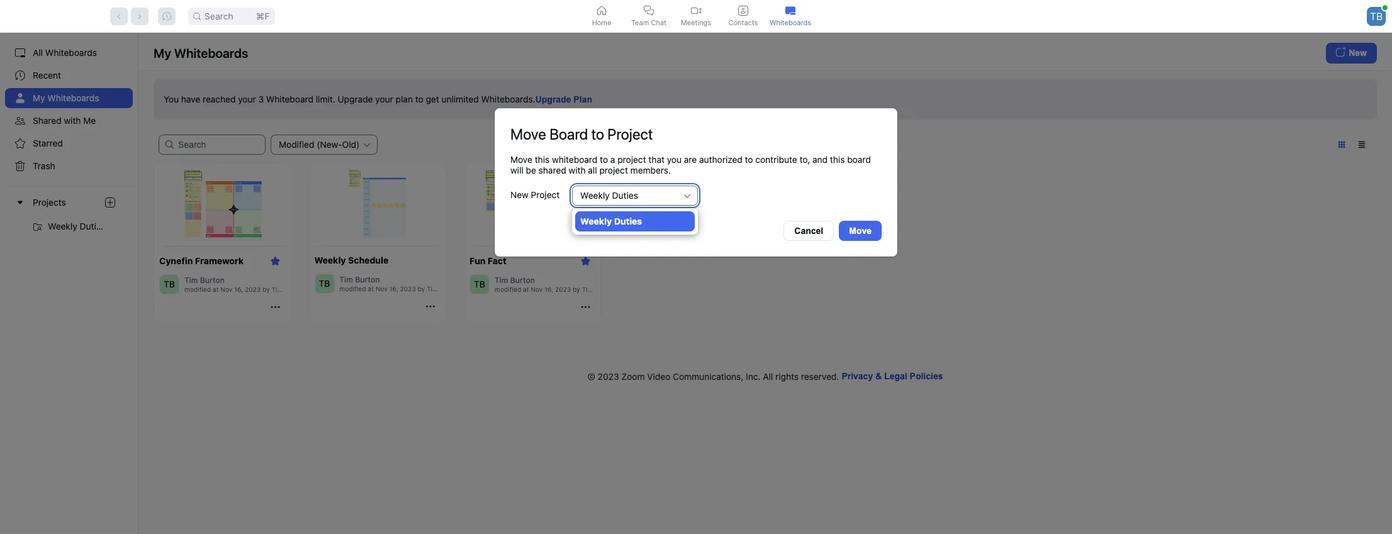 Task type: describe. For each thing, give the bounding box(es) containing it.
profile contact image
[[739, 5, 749, 15]]

contacts button
[[720, 0, 767, 32]]

meetings
[[681, 18, 712, 27]]

team chat image
[[644, 5, 654, 15]]

team chat button
[[626, 0, 673, 32]]

whiteboards
[[770, 18, 812, 27]]

home button
[[578, 0, 626, 32]]

contacts
[[729, 18, 758, 27]]



Task type: vqa. For each thing, say whether or not it's contained in the screenshot.
Home
yes



Task type: locate. For each thing, give the bounding box(es) containing it.
online image
[[1383, 5, 1388, 10]]

tab list containing home
[[578, 0, 815, 32]]

meetings button
[[673, 0, 720, 32]]

team chat
[[632, 18, 667, 27]]

home small image
[[597, 5, 607, 15]]

profile contact image
[[739, 5, 749, 15]]

home
[[592, 18, 612, 27]]

chat
[[651, 18, 667, 27]]

online image
[[1383, 5, 1388, 10]]

whiteboard small image
[[786, 5, 796, 15], [786, 5, 796, 15]]

search
[[205, 10, 234, 21]]

tab list
[[578, 0, 815, 32]]

⌘f
[[256, 10, 270, 21]]

whiteboards button
[[767, 0, 815, 32]]

home small image
[[597, 5, 607, 15]]

team chat image
[[644, 5, 654, 15]]

team
[[632, 18, 649, 27]]

tb
[[1371, 10, 1384, 22]]

video on image
[[691, 5, 701, 15], [691, 5, 701, 15]]

magnifier image
[[193, 12, 201, 20], [193, 12, 201, 20]]



